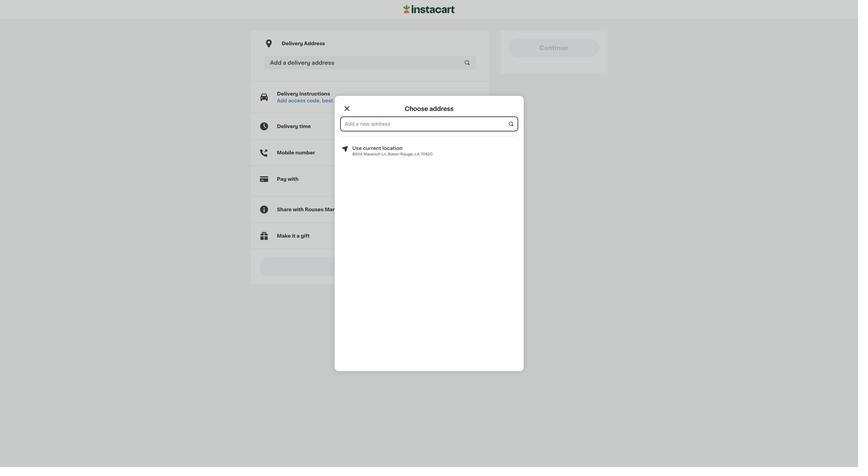Task type: vqa. For each thing, say whether or not it's contained in the screenshot.
LN,
yes



Task type: describe. For each thing, give the bounding box(es) containing it.
gift
[[301, 234, 310, 238]]

choose
[[405, 106, 428, 112]]

mobile
[[277, 150, 294, 155]]

70820
[[421, 152, 433, 156]]

access
[[288, 98, 306, 103]]

a inside button
[[283, 60, 286, 65]]

delivery for delivery time
[[277, 124, 298, 129]]

share with rouses markets
[[277, 207, 346, 212]]

1 horizontal spatial a
[[297, 234, 300, 238]]

home image
[[403, 4, 455, 14]]

markets
[[325, 207, 346, 212]]

use current location 8904 maravich ln, baton rouge, la 70820
[[352, 146, 433, 156]]

delivery address
[[282, 41, 325, 46]]

entrance,
[[334, 98, 358, 103]]

instructions
[[299, 91, 330, 96]]

delivery for delivery address
[[282, 41, 303, 46]]

address
[[304, 41, 325, 46]]

delivery time
[[277, 124, 311, 129]]

search address image
[[508, 121, 514, 127]]

pay
[[277, 177, 287, 181]]

etc.
[[359, 98, 368, 103]]

pay with
[[277, 177, 299, 181]]

location
[[382, 146, 403, 151]]

address inside button
[[312, 60, 334, 65]]

rouge,
[[400, 152, 414, 156]]

add inside button
[[270, 60, 282, 65]]



Task type: locate. For each thing, give the bounding box(es) containing it.
address inside dialog
[[430, 106, 454, 112]]

0 horizontal spatial a
[[283, 60, 286, 65]]

1 vertical spatial a
[[297, 234, 300, 238]]

add left access
[[277, 98, 287, 103]]

  text field
[[341, 117, 518, 131]]

delivery instructions add access code, best entrance, etc.
[[277, 91, 368, 103]]

delivery left time
[[277, 124, 298, 129]]

code,
[[307, 98, 321, 103]]

make
[[277, 234, 291, 238]]

with right share
[[293, 207, 304, 212]]

address right choose
[[430, 106, 454, 112]]

rouses
[[305, 207, 324, 212]]

0 vertical spatial add
[[270, 60, 282, 65]]

delivery
[[288, 60, 310, 65]]

it
[[292, 234, 296, 238]]

a left 'delivery'
[[283, 60, 286, 65]]

delivery
[[282, 41, 303, 46], [277, 91, 298, 96], [277, 124, 298, 129]]

delivery up 'delivery'
[[282, 41, 303, 46]]

time
[[299, 124, 311, 129]]

1 horizontal spatial address
[[430, 106, 454, 112]]

0 vertical spatial with
[[288, 177, 299, 181]]

delivery for delivery instructions add access code, best entrance, etc.
[[277, 91, 298, 96]]

0 vertical spatial a
[[283, 60, 286, 65]]

a
[[283, 60, 286, 65], [297, 234, 300, 238]]

add a delivery address button
[[264, 56, 476, 69]]

use
[[352, 146, 362, 151]]

add inside delivery instructions add access code, best entrance, etc.
[[277, 98, 287, 103]]

choose address
[[405, 106, 454, 112]]

address down address
[[312, 60, 334, 65]]

with for share
[[293, 207, 304, 212]]

with for pay
[[288, 177, 299, 181]]

la
[[415, 152, 420, 156]]

0 vertical spatial address
[[312, 60, 334, 65]]

with
[[288, 177, 299, 181], [293, 207, 304, 212]]

add left 'delivery'
[[270, 60, 282, 65]]

ln,
[[382, 152, 387, 156]]

a right it
[[297, 234, 300, 238]]

1 vertical spatial delivery
[[277, 91, 298, 96]]

best
[[322, 98, 333, 103]]

address
[[312, 60, 334, 65], [430, 106, 454, 112]]

choose address dialog
[[335, 96, 524, 371]]

baton
[[388, 152, 399, 156]]

1 vertical spatial address
[[430, 106, 454, 112]]

share
[[277, 207, 292, 212]]

1 vertical spatial add
[[277, 98, 287, 103]]

delivery up access
[[277, 91, 298, 96]]

0 vertical spatial delivery
[[282, 41, 303, 46]]

mobile number
[[277, 150, 315, 155]]

  text field inside "choose address" dialog
[[341, 117, 518, 131]]

maravich
[[364, 152, 381, 156]]

2 vertical spatial delivery
[[277, 124, 298, 129]]

delivery inside delivery instructions add access code, best entrance, etc.
[[277, 91, 298, 96]]

1 vertical spatial with
[[293, 207, 304, 212]]

current
[[363, 146, 381, 151]]

0 horizontal spatial address
[[312, 60, 334, 65]]

number
[[295, 150, 315, 155]]

add a delivery address
[[270, 60, 334, 65]]

make it a gift
[[277, 234, 310, 238]]

8904
[[352, 152, 363, 156]]

add
[[270, 60, 282, 65], [277, 98, 287, 103]]

with right pay
[[288, 177, 299, 181]]



